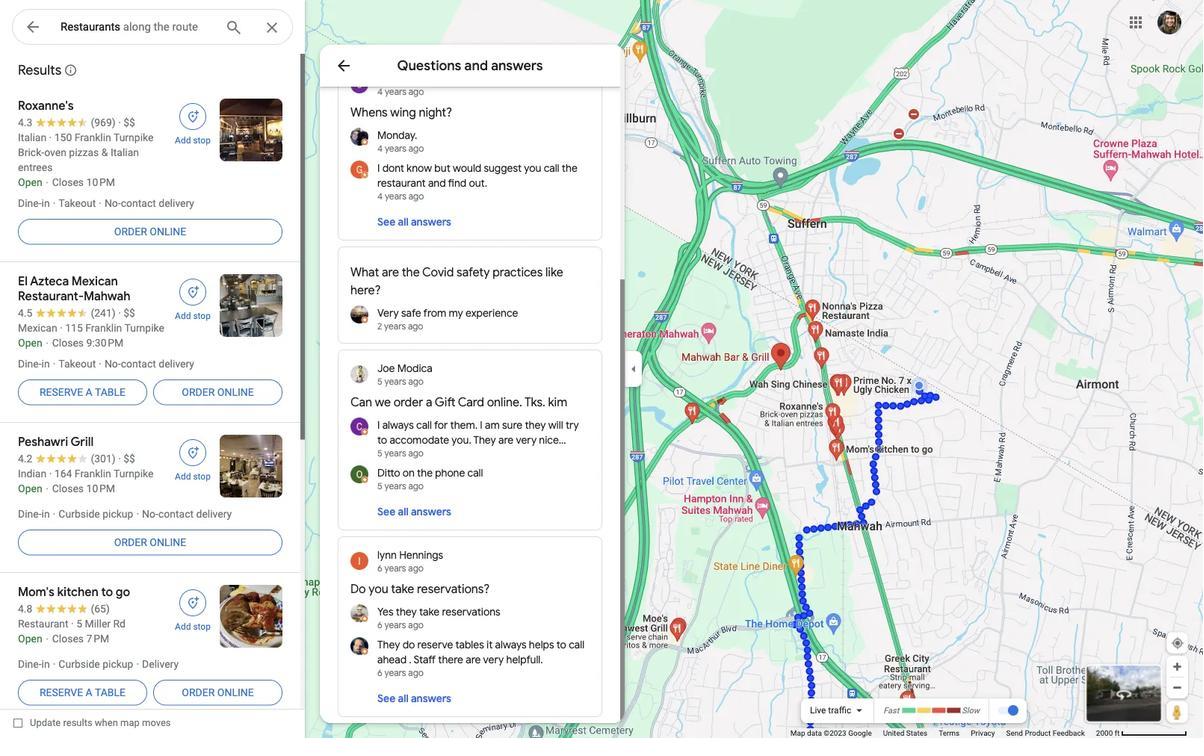Task type: describe. For each thing, give the bounding box(es) containing it.
a for 3rd "add stop" button from the bottom
[[86, 386, 93, 399]]

terms button
[[939, 729, 960, 739]]

update results when map moves
[[30, 718, 171, 729]]

stop for 3rd "add stop" button from the bottom
[[193, 311, 211, 322]]

stop for 4th "add stop" button from the top
[[193, 622, 211, 633]]

add for 4th "add stop" button from the top's add stop image
[[175, 622, 191, 633]]

reserve for 3rd "add stop" button from the bottom
[[40, 386, 83, 399]]

Update results when map moves checkbox
[[13, 714, 171, 733]]

add stop image for first "add stop" button
[[186, 110, 200, 123]]

map
[[791, 729, 806, 738]]

add stop image for 4th "add stop" button from the top
[[186, 597, 200, 610]]

google account: giulia masi  
(giulia.masi@adept.ai) image
[[1158, 11, 1182, 34]]

send product feedback
[[1007, 729, 1086, 738]]

add for add stop image for 3rd "add stop" button from the bottom
[[175, 311, 191, 322]]

results
[[18, 62, 62, 79]]

none field inside restaurants 'field'
[[61, 18, 213, 36]]

united states button
[[884, 729, 928, 739]]

send
[[1007, 729, 1024, 738]]

fast
[[884, 706, 900, 716]]

Restaurants field
[[12, 9, 293, 46]]

4 add stop button from the top
[[166, 585, 220, 633]]

a for 4th "add stop" button from the top
[[86, 687, 93, 699]]

2 add stop button from the top
[[166, 274, 220, 322]]

add stop image for 3rd "add stop" button from the bottom
[[186, 286, 200, 299]]

data
[[808, 729, 822, 738]]

2000
[[1097, 729, 1114, 738]]

footer inside google maps element
[[791, 729, 1097, 739]]

collapse side panel image
[[626, 361, 642, 378]]

add for add stop image corresponding to 2nd "add stop" button from the bottom
[[175, 472, 191, 482]]

feedback
[[1053, 729, 1086, 738]]

traffic
[[829, 706, 852, 716]]

stop for first "add stop" button
[[193, 135, 211, 146]]

reserve a table link for 3rd "add stop" button from the bottom
[[18, 375, 147, 411]]

map data ©2023 google
[[791, 729, 872, 738]]

send product feedback button
[[1007, 729, 1086, 739]]

3 add stop button from the top
[[166, 435, 220, 483]]

1 add stop button from the top
[[166, 99, 220, 147]]

map
[[120, 718, 140, 729]]

 search field
[[12, 9, 293, 48]]

live traffic option
[[811, 706, 852, 716]]

live traffic
[[811, 706, 852, 716]]

live
[[811, 706, 827, 716]]

reserve for 4th "add stop" button from the top
[[40, 687, 83, 699]]

reserve a table for 4th "add stop" button from the top
[[40, 687, 126, 699]]

table for reserve a table 'link' associated with 3rd "add stop" button from the bottom
[[95, 386, 126, 399]]



Task type: vqa. For each thing, say whether or not it's contained in the screenshot.
1st the Add stop button from the bottom
yes



Task type: locate. For each thing, give the bounding box(es) containing it.
stop for 2nd "add stop" button from the bottom
[[193, 472, 211, 482]]

0 vertical spatial table
[[95, 386, 126, 399]]

1 add stop from the top
[[175, 135, 211, 146]]

stop
[[193, 135, 211, 146], [193, 311, 211, 322], [193, 472, 211, 482], [193, 622, 211, 633]]

add
[[175, 135, 191, 146], [175, 311, 191, 322], [175, 472, 191, 482], [175, 622, 191, 633]]

table
[[95, 386, 126, 399], [95, 687, 126, 699]]

None field
[[61, 18, 213, 36]]

ft
[[1115, 729, 1121, 738]]

2 stop from the top
[[193, 311, 211, 322]]

1 vertical spatial reserve a table
[[40, 687, 126, 699]]

show street view coverage image
[[1167, 701, 1189, 724]]

2000 ft button
[[1097, 729, 1188, 738]]

results
[[63, 718, 92, 729]]

2 add stop from the top
[[175, 311, 211, 322]]

0 vertical spatial reserve a table link
[[18, 375, 147, 411]]

©2023
[[824, 729, 847, 738]]

2 add from the top
[[175, 311, 191, 322]]


[[24, 16, 42, 38]]

3 add stop from the top
[[175, 472, 211, 482]]

3 add stop image from the top
[[186, 446, 200, 460]]

zoom in image
[[1172, 662, 1184, 673]]

update
[[30, 718, 61, 729]]

product
[[1025, 729, 1052, 738]]

show your location image
[[1172, 637, 1185, 651]]

4 add stop image from the top
[[186, 597, 200, 610]]

0 vertical spatial reserve
[[40, 386, 83, 399]]

add stop for add stop image related to first "add stop" button
[[175, 135, 211, 146]]

footer containing map data ©2023 google
[[791, 729, 1097, 739]]

1 vertical spatial reserve a table link
[[18, 675, 147, 711]]

united
[[884, 729, 905, 738]]

add stop for add stop image corresponding to 2nd "add stop" button from the bottom
[[175, 472, 211, 482]]

footer
[[791, 729, 1097, 739]]

1 vertical spatial table
[[95, 687, 126, 699]]

0 vertical spatial a
[[86, 386, 93, 399]]

add stop for 4th "add stop" button from the top's add stop image
[[175, 622, 211, 633]]

slow
[[963, 706, 980, 716]]

1 reserve from the top
[[40, 386, 83, 399]]

results for restaurants feed
[[0, 52, 305, 723]]

learn more about legal disclosure regarding public reviews on google maps image
[[64, 64, 77, 77]]

reserve a table link for 4th "add stop" button from the top
[[18, 675, 147, 711]]

moves
[[142, 718, 171, 729]]

google
[[849, 729, 872, 738]]

2 add stop image from the top
[[186, 286, 200, 299]]

4 add stop from the top
[[175, 622, 211, 633]]

zoom out image
[[1172, 683, 1184, 694]]

1 reserve a table from the top
[[40, 386, 126, 399]]

table for 4th "add stop" button from the top reserve a table 'link'
[[95, 687, 126, 699]]

2 table from the top
[[95, 687, 126, 699]]

online
[[150, 226, 186, 238], [217, 386, 254, 399], [150, 537, 186, 549], [217, 687, 254, 699]]

3 add from the top
[[175, 472, 191, 482]]

2000 ft
[[1097, 729, 1121, 738]]

1 add stop image from the top
[[186, 110, 200, 123]]

1 stop from the top
[[193, 135, 211, 146]]

3 stop from the top
[[193, 472, 211, 482]]

2 reserve from the top
[[40, 687, 83, 699]]

1 vertical spatial a
[[86, 687, 93, 699]]

a
[[86, 386, 93, 399], [86, 687, 93, 699]]

 Show traffic  checkbox
[[998, 705, 1019, 717]]

add stop
[[175, 135, 211, 146], [175, 311, 211, 322], [175, 472, 211, 482], [175, 622, 211, 633]]

united states
[[884, 729, 928, 738]]

order online link
[[18, 214, 283, 250], [153, 375, 283, 411], [18, 525, 283, 561], [153, 675, 283, 711]]

1 vertical spatial reserve
[[40, 687, 83, 699]]

street view image
[[1116, 686, 1134, 704]]

privacy
[[972, 729, 996, 738]]

2 a from the top
[[86, 687, 93, 699]]

1 table from the top
[[95, 386, 126, 399]]

4 stop from the top
[[193, 622, 211, 633]]

 button
[[12, 9, 54, 48]]

states
[[907, 729, 928, 738]]

reserve a table
[[40, 386, 126, 399], [40, 687, 126, 699]]

add stop button
[[166, 99, 220, 147], [166, 274, 220, 322], [166, 435, 220, 483], [166, 585, 220, 633]]

add stop image
[[186, 110, 200, 123], [186, 286, 200, 299], [186, 446, 200, 460], [186, 597, 200, 610]]

add for add stop image related to first "add stop" button
[[175, 135, 191, 146]]

reserve a table link
[[18, 375, 147, 411], [18, 675, 147, 711]]

1 a from the top
[[86, 386, 93, 399]]

add stop image for 2nd "add stop" button from the bottom
[[186, 446, 200, 460]]

order
[[114, 226, 147, 238], [182, 386, 215, 399], [114, 537, 147, 549], [182, 687, 215, 699]]

privacy button
[[972, 729, 996, 739]]

4 add from the top
[[175, 622, 191, 633]]

reserve a table for 3rd "add stop" button from the bottom
[[40, 386, 126, 399]]

1 reserve a table link from the top
[[18, 375, 147, 411]]

add stop for add stop image for 3rd "add stop" button from the bottom
[[175, 311, 211, 322]]

order online
[[114, 226, 186, 238], [182, 386, 254, 399], [114, 537, 186, 549], [182, 687, 254, 699]]

when
[[95, 718, 118, 729]]

2 reserve a table link from the top
[[18, 675, 147, 711]]

google maps element
[[0, 0, 1204, 739]]

reserve
[[40, 386, 83, 399], [40, 687, 83, 699]]

0 vertical spatial reserve a table
[[40, 386, 126, 399]]

2 reserve a table from the top
[[40, 687, 126, 699]]

1 add from the top
[[175, 135, 191, 146]]

terms
[[939, 729, 960, 738]]



